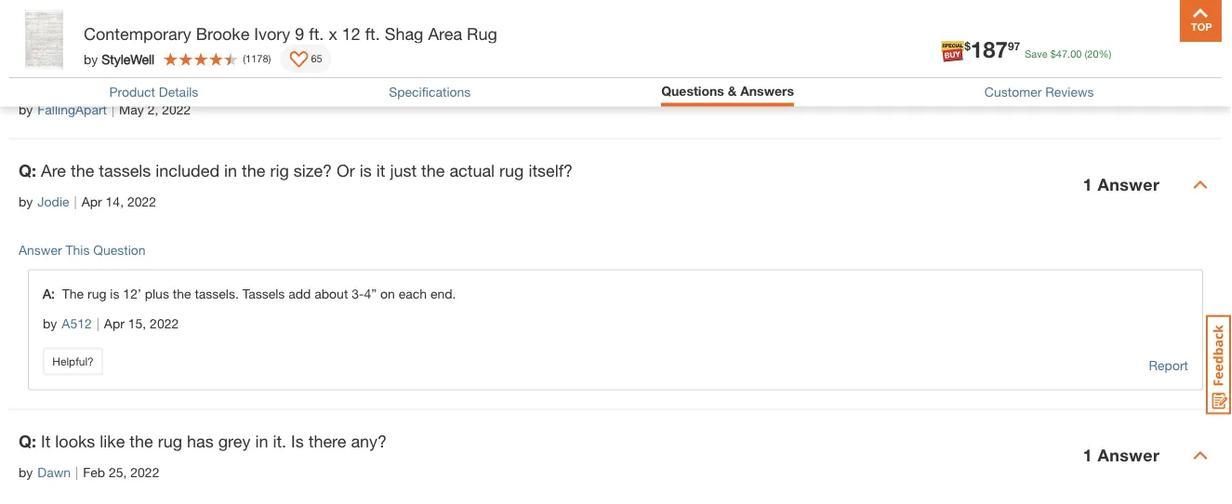 Task type: locate. For each thing, give the bounding box(es) containing it.
by left dawn at left bottom
[[19, 465, 33, 480]]

2022 right 15,
[[150, 315, 179, 331]]

grey
[[218, 431, 251, 451]]

(
[[1085, 47, 1088, 60], [243, 53, 246, 65]]

answer left caret icon
[[1098, 174, 1161, 194]]

q: for q: it looks like the rug has grey in it. is there any?
[[19, 431, 36, 451]]

in
[[224, 160, 237, 180], [255, 431, 268, 451]]

0 horizontal spatial ft.
[[309, 23, 324, 43]]

1 ft. from the left
[[309, 23, 324, 43]]

0 vertical spatial in
[[224, 160, 237, 180]]

it.
[[273, 431, 287, 451]]

feb
[[83, 465, 105, 480]]

2022
[[162, 102, 191, 117], [127, 194, 156, 209], [150, 315, 179, 331], [131, 465, 159, 480]]

by left jodie
[[19, 194, 33, 209]]

the
[[71, 160, 94, 180], [242, 160, 266, 180], [422, 160, 445, 180], [173, 286, 191, 301], [130, 431, 153, 451]]

contemporary brooke ivory 9 ft. x 12 ft. shag area rug
[[84, 23, 497, 43]]

1 1 from the top
[[1083, 174, 1093, 194]]

1 vertical spatial 1
[[1083, 445, 1093, 465]]

2 horizontal spatial is
[[360, 160, 372, 180]]

answer left this
[[19, 242, 62, 257]]

q: are the tassels included in the rig size? or is it just the actual rug itself?
[[19, 160, 573, 180]]

0 horizontal spatial apr
[[82, 194, 102, 209]]

on
[[381, 286, 395, 301]]

%)
[[1099, 47, 1112, 60]]

details
[[159, 84, 198, 100]]

( up with
[[243, 53, 246, 65]]

questions & answers button
[[662, 83, 795, 102], [662, 83, 795, 98]]

1 answer for q: it looks like the rug has grey in it. is there any?
[[1083, 445, 1161, 465]]

no
[[414, 68, 433, 88]]

in left it.
[[255, 431, 268, 451]]

rug
[[500, 160, 524, 180], [87, 286, 106, 301], [158, 431, 182, 451]]

the right "are" at the top left
[[71, 160, 94, 180]]

light
[[313, 68, 345, 88]]

question
[[93, 242, 146, 257]]

save $ 47 . 00 ( 20 %)
[[1025, 47, 1112, 60]]

customer reviews button
[[985, 84, 1095, 100], [985, 84, 1095, 100]]

$ left the 97
[[965, 40, 971, 53]]

2 1 from the top
[[1083, 445, 1093, 465]]

( 1178 )
[[243, 53, 271, 65]]

answer
[[1098, 82, 1161, 102], [1098, 174, 1161, 194], [19, 242, 62, 257], [1098, 445, 1161, 465]]

2 vertical spatial q:
[[19, 431, 36, 451]]

or
[[337, 160, 355, 180]]

1 horizontal spatial rug
[[158, 431, 182, 451]]

1 1 answer from the top
[[1083, 174, 1161, 194]]

product
[[109, 84, 155, 100]]

by left 'a512'
[[43, 315, 57, 331]]

65 button
[[280, 45, 332, 73]]

and
[[381, 68, 409, 88]]

0
[[1083, 82, 1093, 102]]

2022 for included
[[127, 194, 156, 209]]

birdsongcottage button
[[37, 8, 134, 27]]

2 q: from the top
[[19, 160, 36, 180]]

answer this question
[[19, 242, 146, 257]]

apr left 14,
[[82, 194, 102, 209]]

1 vertical spatial apr
[[104, 315, 125, 331]]

is right ours
[[82, 68, 94, 88]]

answer this question link
[[19, 242, 146, 257]]

0 vertical spatial 1 answer
[[1083, 174, 1161, 194]]

| for the
[[74, 194, 77, 209]]

apr left 15,
[[104, 315, 125, 331]]

answer left caret image on the bottom right of the page
[[1098, 445, 1161, 465]]

shoes.
[[437, 68, 487, 88]]

1 answer left caret icon
[[1083, 174, 1161, 194]]

0 vertical spatial 1
[[1083, 174, 1093, 194]]

0 vertical spatial is
[[82, 68, 94, 88]]

0 vertical spatial q:
[[19, 68, 36, 88]]

0 horizontal spatial in
[[224, 160, 237, 180]]

a: the rug is 12' plus the tassels. tassels add about 3-4" on each end.
[[43, 286, 460, 301]]

very
[[277, 68, 309, 88]]

by for it
[[19, 465, 33, 480]]

ft. right 12
[[365, 23, 380, 43]]

by
[[19, 10, 33, 25], [84, 51, 98, 66], [19, 102, 33, 117], [19, 194, 33, 209], [43, 315, 57, 331], [19, 465, 33, 480]]

1 horizontal spatial apr
[[104, 315, 125, 331]]

| right 'a512'
[[97, 315, 99, 331]]

2022 right 25,
[[131, 465, 159, 480]]

is left it
[[360, 160, 372, 180]]

by left fallingapart
[[19, 102, 33, 117]]

by a512 | apr 15, 2022
[[43, 315, 179, 331]]

product details
[[109, 84, 198, 100]]

1 vertical spatial q:
[[19, 160, 36, 180]]

by for are
[[19, 194, 33, 209]]

falling
[[149, 68, 194, 88]]

caret image
[[1194, 177, 1208, 192]]

&
[[728, 83, 737, 98]]

replaced??
[[581, 68, 665, 88]]

rug left 'itself?'
[[500, 160, 524, 180]]

2022 right 14,
[[127, 194, 156, 209]]

specifications button
[[389, 84, 471, 100], [389, 84, 471, 100]]

q: left "are" at the top left
[[19, 160, 36, 180]]

1 vertical spatial in
[[255, 431, 268, 451]]

| right jodie
[[74, 194, 77, 209]]

1 vertical spatial 1 answer
[[1083, 445, 1161, 465]]

0 horizontal spatial (
[[243, 53, 246, 65]]

q: for q: are the tassels included in the rig size? or is it just the actual rug itself?
[[19, 160, 36, 180]]

size?
[[294, 160, 332, 180]]

2022 down details
[[162, 102, 191, 117]]

1 horizontal spatial is
[[110, 286, 120, 301]]

apr
[[82, 194, 102, 209], [104, 315, 125, 331]]

2 ft. from the left
[[365, 23, 380, 43]]

q: left it
[[19, 431, 36, 451]]

in right included
[[224, 160, 237, 180]]

q: left ours
[[19, 68, 36, 88]]

may
[[119, 102, 144, 117]]

0 horizontal spatial $
[[965, 40, 971, 53]]

14,
[[106, 194, 124, 209]]

2 vertical spatial rug
[[158, 431, 182, 451]]

1 answer for q: are the tassels included in the rig size? or is it just the actual rug itself?
[[1083, 174, 1161, 194]]

1 for it looks like the rug has grey in it. is there any?
[[1083, 445, 1093, 465]]

$ left .
[[1051, 47, 1057, 60]]

1 answer left caret image on the bottom right of the page
[[1083, 445, 1161, 465]]

0 horizontal spatial rug
[[87, 286, 106, 301]]

12
[[342, 23, 361, 43]]

( right 00
[[1085, 47, 1088, 60]]

rug right the
[[87, 286, 106, 301]]

area
[[428, 23, 462, 43]]

rug left has
[[158, 431, 182, 451]]

product details button
[[109, 84, 198, 100], [109, 84, 198, 100]]

1 answer
[[1083, 174, 1161, 194], [1083, 445, 1161, 465]]

1 q: from the top
[[19, 68, 36, 88]]

are
[[41, 160, 66, 180]]

1 horizontal spatial $
[[1051, 47, 1057, 60]]

by stylewell
[[84, 51, 155, 66]]

| left may
[[112, 102, 115, 117]]

3 q: from the top
[[19, 431, 36, 451]]

jodie
[[37, 194, 69, 209]]

2 horizontal spatial rug
[[500, 160, 524, 180]]

ft. left x
[[309, 23, 324, 43]]

customer
[[985, 84, 1042, 100]]

0 vertical spatial apr
[[82, 194, 102, 209]]

rig
[[270, 160, 289, 180]]

apart
[[198, 68, 237, 88]]

top button
[[1181, 0, 1222, 42]]

answer right 0
[[1098, 82, 1161, 102]]

be
[[558, 68, 577, 88]]

answer for it looks like the rug has grey in it. is there any?
[[1098, 445, 1161, 465]]

2 1 answer from the top
[[1083, 445, 1161, 465]]

1 vertical spatial rug
[[87, 286, 106, 301]]

has
[[187, 431, 214, 451]]

the right "like" on the left of page
[[130, 431, 153, 451]]

1 horizontal spatial ft.
[[365, 23, 380, 43]]

report button
[[1149, 355, 1189, 375]]

is
[[291, 431, 304, 451]]

| left feb
[[75, 465, 78, 480]]

is left the 12'
[[110, 286, 120, 301]]

dawn
[[37, 465, 71, 480]]

1
[[1083, 174, 1093, 194], [1083, 445, 1093, 465]]

add
[[289, 286, 311, 301]]



Task type: vqa. For each thing, say whether or not it's contained in the screenshot.
caret image
yes



Task type: describe. For each thing, give the bounding box(es) containing it.
any?
[[351, 431, 387, 451]]

questions & answers
[[662, 83, 795, 98]]

9
[[295, 23, 305, 43]]

$ inside the $ 187 97
[[965, 40, 971, 53]]

end.
[[431, 286, 456, 301]]

answer for are the tassels included in the rig size? or is it just the actual rug itself?
[[1098, 174, 1161, 194]]

shag
[[385, 23, 424, 43]]

just
[[390, 160, 417, 180]]

caret image
[[1194, 448, 1208, 463]]

1178
[[246, 53, 268, 65]]

1 horizontal spatial (
[[1085, 47, 1088, 60]]

tassels
[[99, 160, 151, 180]]

tassels.
[[195, 286, 239, 301]]

jodie button
[[37, 192, 69, 212]]

a512 button
[[62, 313, 92, 333]]

65
[[311, 53, 322, 65]]

rug
[[467, 23, 497, 43]]

by dawn | feb 25, 2022
[[19, 465, 159, 480]]

can
[[491, 68, 522, 88]]

by for ours
[[19, 102, 33, 117]]

by birdsongcottage
[[19, 10, 134, 25]]

q: it looks like the rug has grey in it. is there any?
[[19, 431, 387, 451]]

display image
[[290, 51, 308, 70]]

0 horizontal spatial is
[[82, 68, 94, 88]]

included
[[156, 160, 220, 180]]

a:
[[43, 286, 55, 301]]

47
[[1057, 47, 1068, 60]]

dawn button
[[37, 463, 71, 482]]

1 vertical spatial is
[[360, 160, 372, 180]]

| for rug
[[97, 315, 99, 331]]

with
[[242, 68, 273, 88]]

0 answer
[[1083, 82, 1161, 102]]

save
[[1025, 47, 1048, 60]]

feedback link image
[[1207, 314, 1232, 415]]

a512
[[62, 315, 92, 331]]

customer reviews
[[985, 84, 1095, 100]]

this
[[66, 242, 90, 257]]

looks
[[55, 431, 95, 451]]

x
[[329, 23, 337, 43]]

the right "just"
[[422, 160, 445, 180]]

$ 187 97
[[965, 35, 1021, 62]]

about
[[315, 286, 348, 301]]

tassels
[[243, 286, 285, 301]]

by for the
[[43, 315, 57, 331]]

specifications
[[389, 84, 471, 100]]

187
[[971, 35, 1008, 62]]

2 vertical spatial is
[[110, 286, 120, 301]]

use
[[349, 68, 376, 88]]

3-
[[352, 286, 364, 301]]

by left stylewell
[[84, 51, 98, 66]]

plus
[[145, 286, 169, 301]]

report
[[1149, 357, 1189, 373]]

by fallingapart | may 2, 2022
[[19, 102, 191, 117]]

| for looks
[[75, 465, 78, 480]]

2022 for falling
[[162, 102, 191, 117]]

by left birdsongcottage
[[19, 10, 33, 25]]

stylewell
[[102, 51, 155, 66]]

the right plus
[[173, 286, 191, 301]]

.
[[1068, 47, 1071, 60]]

by jodie | apr 14, 2022
[[19, 194, 156, 209]]

each
[[399, 286, 427, 301]]

20
[[1088, 47, 1099, 60]]

ivory
[[254, 23, 291, 43]]

answer for ours is slowly falling apart with very light use and no shoes. can this be replaced??
[[1098, 82, 1161, 102]]

actual
[[450, 160, 495, 180]]

2022 for 12'
[[150, 315, 179, 331]]

0 vertical spatial rug
[[500, 160, 524, 180]]

apr for the
[[82, 194, 102, 209]]

1 horizontal spatial in
[[255, 431, 268, 451]]

25,
[[109, 465, 127, 480]]

12'
[[123, 286, 141, 301]]

this
[[526, 68, 553, 88]]

like
[[100, 431, 125, 451]]

ours
[[41, 68, 77, 88]]

itself?
[[529, 160, 573, 180]]

product image image
[[14, 9, 74, 70]]

reviews
[[1046, 84, 1095, 100]]

fallingapart button
[[37, 100, 107, 120]]

helpful?
[[52, 355, 94, 368]]

1 for are the tassels included in the rig size? or is it just the actual rug itself?
[[1083, 174, 1093, 194]]

fallingapart
[[37, 102, 107, 117]]

the left "rig"
[[242, 160, 266, 180]]

brooke
[[196, 23, 250, 43]]

)
[[268, 53, 271, 65]]

97
[[1008, 40, 1021, 53]]

2022 for the
[[131, 465, 159, 480]]

answers
[[741, 83, 795, 98]]

q: ours is slowly falling apart with very light use and no shoes. can this be replaced??
[[19, 68, 665, 88]]

q: for q: ours is slowly falling apart with very light use and no shoes. can this be replaced??
[[19, 68, 36, 88]]

questions
[[662, 83, 725, 98]]

00
[[1071, 47, 1082, 60]]

apr for rug
[[104, 315, 125, 331]]

15,
[[128, 315, 146, 331]]

slowly
[[98, 68, 145, 88]]

there
[[309, 431, 346, 451]]

contemporary
[[84, 23, 191, 43]]

the
[[62, 286, 84, 301]]

birdsongcottage
[[37, 10, 134, 25]]

| for is
[[112, 102, 115, 117]]



